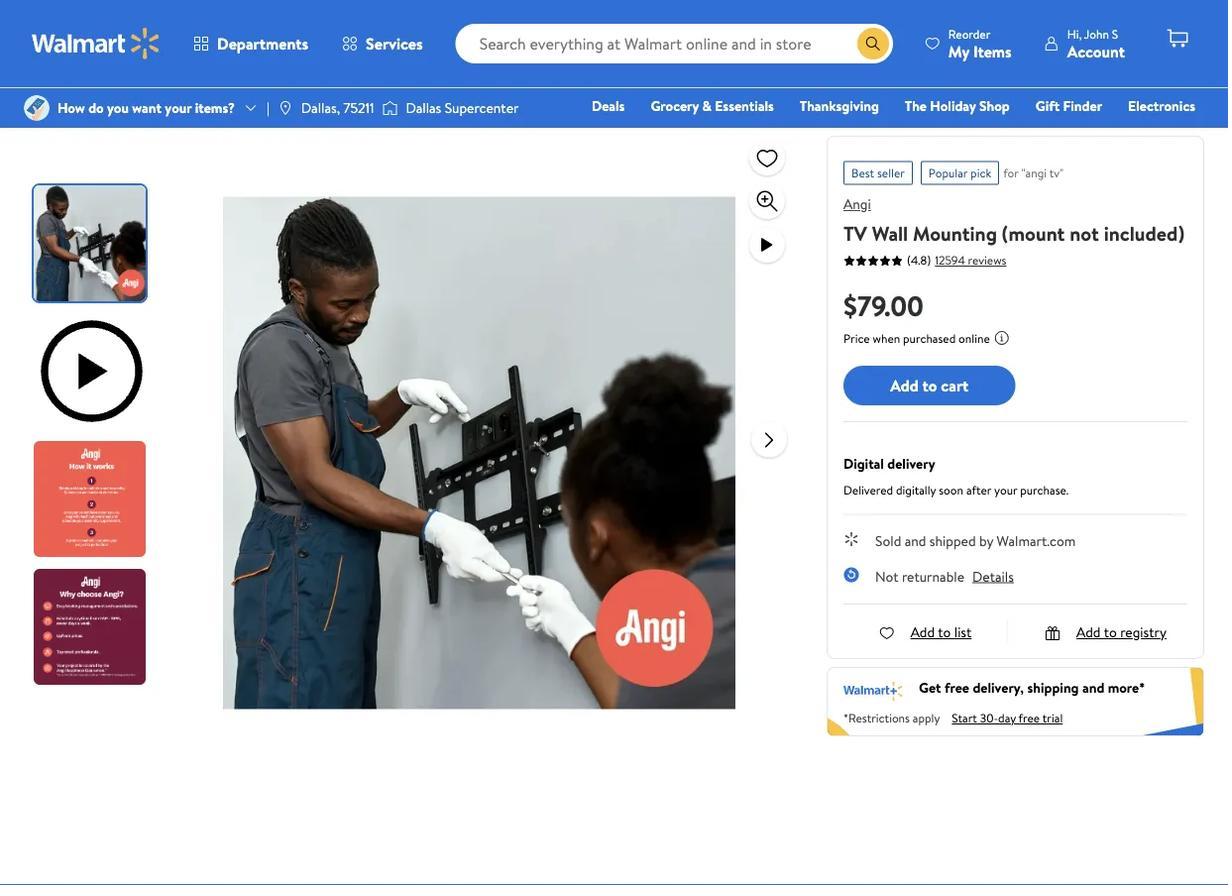 Task type: vqa. For each thing, say whether or not it's contained in the screenshot.
Shop to the right
yes



Task type: describe. For each thing, give the bounding box(es) containing it.
add to cart button
[[844, 366, 1016, 406]]

electronics
[[1129, 96, 1196, 116]]

thanksgiving
[[800, 96, 879, 116]]

thanksgiving link
[[791, 95, 888, 117]]

to for list
[[938, 623, 951, 642]]

included)
[[1104, 219, 1185, 247]]

not returnable details
[[876, 567, 1014, 586]]

returnable
[[902, 567, 965, 586]]

details
[[973, 567, 1014, 586]]

0 vertical spatial home
[[324, 17, 360, 36]]

cart
[[941, 375, 969, 396]]

popular
[[929, 165, 968, 181]]

and right sold
[[905, 532, 927, 551]]

&
[[703, 96, 712, 116]]

digital delivery delivered digitally soon after your purchase.
[[844, 454, 1069, 498]]

search icon image
[[866, 36, 881, 52]]

one
[[1044, 124, 1074, 143]]

to for registry
[[1104, 623, 1117, 642]]

popular pick
[[929, 165, 992, 181]]

more*
[[1108, 678, 1146, 697]]

1 setup from the left
[[170, 17, 205, 36]]

dallas, 75211
[[301, 98, 374, 117]]

$79.00
[[844, 286, 924, 325]]

home link
[[825, 123, 879, 144]]

0 horizontal spatial free
[[945, 678, 970, 697]]

get free delivery, shipping and more*
[[919, 678, 1146, 697]]

*restrictions apply
[[844, 710, 941, 727]]

get
[[919, 678, 942, 697]]

toy
[[754, 124, 774, 143]]

2 setup from the left
[[413, 17, 447, 36]]

1 horizontal spatial free
[[1019, 710, 1040, 727]]

your inside digital delivery delivered digitally soon after your purchase.
[[995, 481, 1018, 498]]

start 30-day free trial
[[952, 710, 1063, 727]]

the
[[905, 96, 927, 116]]

12594
[[935, 252, 966, 269]]

services up deals
[[602, 17, 652, 36]]

by
[[980, 532, 994, 551]]

shop for holiday
[[980, 96, 1010, 116]]

debit
[[1077, 124, 1111, 143]]

do
[[88, 98, 104, 117]]

tv wall mounting (mount not included) - image 3 of 4 image
[[34, 441, 150, 557]]

for "angi tv"
[[1004, 165, 1064, 181]]

zoom image modal image
[[756, 189, 779, 213]]

dallas
[[406, 98, 442, 117]]

legal information image
[[994, 330, 1010, 346]]

2 / from the left
[[508, 17, 514, 36]]

|
[[267, 98, 270, 117]]

12594 reviews link
[[931, 252, 1007, 269]]

view video image
[[756, 233, 779, 257]]

add to list button
[[879, 623, 972, 642]]

angi tv wall mounting (mount not included)
[[844, 194, 1185, 247]]

departments button
[[177, 20, 325, 67]]

tv mounting services link
[[522, 17, 652, 36]]

one debit
[[1044, 124, 1111, 143]]

grocery & essentials
[[651, 96, 774, 116]]

services link
[[24, 17, 74, 36]]

holiday
[[931, 96, 976, 116]]

digitally
[[896, 481, 936, 498]]

best
[[852, 165, 875, 181]]

hi,
[[1068, 25, 1082, 42]]

one debit link
[[1035, 123, 1120, 144]]

electronics toy shop
[[754, 96, 1196, 143]]

 image for dallas supercenter
[[382, 98, 398, 118]]

grocery & essentials link
[[642, 95, 783, 117]]

supercenter
[[445, 98, 519, 117]]

the holiday shop link
[[896, 95, 1019, 117]]

and left services dropdown button
[[299, 17, 320, 36]]

30-
[[981, 710, 999, 727]]

purchased
[[903, 330, 956, 347]]

gift
[[1036, 96, 1060, 116]]

walmart+ link
[[1128, 123, 1205, 144]]

Search search field
[[456, 24, 893, 63]]

gift finder link
[[1027, 95, 1112, 117]]

add for add to registry
[[1077, 623, 1101, 642]]

mounting inside angi tv wall mounting (mount not included)
[[913, 219, 998, 247]]

tv and home theater setup services / tv mounting services
[[279, 17, 652, 36]]

and inside banner
[[1083, 678, 1105, 697]]

s
[[1112, 25, 1119, 42]]

add to cart
[[891, 375, 969, 396]]

price when purchased online
[[844, 330, 990, 347]]

deals link
[[583, 95, 634, 117]]

gift finder
[[1036, 96, 1103, 116]]

dallas,
[[301, 98, 340, 117]]

tv and home theater setup services link
[[279, 17, 501, 36]]

tv inside angi tv wall mounting (mount not included)
[[844, 219, 868, 247]]

walmart+
[[1137, 124, 1196, 143]]

next media item image
[[758, 428, 781, 452]]

wall
[[872, 219, 909, 247]]

for
[[1004, 165, 1019, 181]]

the holiday shop
[[905, 96, 1010, 116]]

delivered
[[844, 481, 894, 498]]

walmart.com
[[997, 532, 1076, 551]]



Task type: locate. For each thing, give the bounding box(es) containing it.
john
[[1085, 25, 1110, 42]]

services up supercenter
[[451, 17, 501, 36]]

angi link
[[844, 194, 871, 214]]

0 horizontal spatial setup
[[170, 17, 205, 36]]

seller
[[878, 165, 905, 181]]

tv wall mounting (mount not included) image
[[223, 136, 736, 771]]

free right the get
[[945, 678, 970, 697]]

list
[[955, 623, 972, 642]]

services right "tech"
[[208, 17, 258, 36]]

and left more*
[[1083, 678, 1105, 697]]

1 horizontal spatial home
[[834, 124, 870, 143]]

digital
[[844, 454, 884, 474]]

1 horizontal spatial your
[[995, 481, 1018, 498]]

you
[[107, 98, 129, 117]]

shop inside electronics toy shop
[[777, 124, 808, 143]]

add inside button
[[891, 375, 919, 396]]

registry link
[[959, 123, 1027, 144]]

 image
[[24, 95, 50, 121], [382, 98, 398, 118]]

1 horizontal spatial setup
[[413, 17, 447, 36]]

get free delivery, shipping and more* banner
[[827, 667, 1205, 737]]

add left registry at right bottom
[[1077, 623, 1101, 642]]

add to registry
[[1077, 623, 1167, 642]]

apply
[[913, 710, 941, 727]]

mounting up deals
[[541, 17, 599, 36]]

online
[[959, 330, 990, 347]]

want
[[132, 98, 162, 117]]

reorder
[[949, 25, 991, 42]]

home
[[324, 17, 360, 36], [834, 124, 870, 143]]

account
[[1068, 40, 1126, 62]]

details button
[[973, 567, 1014, 586]]

how
[[58, 98, 85, 117]]

0 vertical spatial your
[[165, 98, 192, 117]]

"angi
[[1022, 165, 1047, 181]]

fashion link
[[887, 123, 951, 144]]

0 vertical spatial shop
[[980, 96, 1010, 116]]

home left theater
[[324, 17, 360, 36]]

1 horizontal spatial to
[[938, 623, 951, 642]]

shipped
[[930, 532, 976, 551]]

add for add to list
[[911, 623, 935, 642]]

 image
[[277, 100, 293, 116]]

toy shop link
[[745, 123, 817, 144]]

to left cart
[[923, 375, 938, 396]]

to left list
[[938, 623, 951, 642]]

add to favorites list, tv wall mounting (mount not included) image
[[756, 145, 779, 170]]

0 horizontal spatial  image
[[24, 95, 50, 121]]

*restrictions
[[844, 710, 910, 727]]

shop right toy
[[777, 124, 808, 143]]

dallas supercenter
[[406, 98, 519, 117]]

shop up the registry link
[[980, 96, 1010, 116]]

1 vertical spatial your
[[995, 481, 1018, 498]]

not
[[1070, 219, 1100, 247]]

pick
[[971, 165, 992, 181]]

0 vertical spatial free
[[945, 678, 970, 697]]

trial
[[1043, 710, 1063, 727]]

shop for toy
[[777, 124, 808, 143]]

/ left tv mounting services link
[[508, 17, 514, 36]]

services up the dallas
[[366, 33, 423, 55]]

sponsored
[[1131, 74, 1185, 91]]

essentials
[[715, 96, 774, 116]]

shop
[[980, 96, 1010, 116], [777, 124, 808, 143]]

0 horizontal spatial your
[[165, 98, 192, 117]]

purchase.
[[1021, 481, 1069, 498]]

add down price when purchased online
[[891, 375, 919, 396]]

 image right the 75211
[[382, 98, 398, 118]]

0 vertical spatial mounting
[[541, 17, 599, 36]]

setup right theater
[[413, 17, 447, 36]]

cart contains 0 items total amount $0.00 image
[[1166, 27, 1190, 51]]

free right day
[[1019, 710, 1040, 727]]

items
[[974, 40, 1012, 62]]

and left "tech"
[[114, 17, 136, 36]]

soon
[[939, 481, 964, 498]]

tv
[[95, 17, 111, 36], [279, 17, 295, 36], [522, 17, 538, 36], [844, 219, 868, 247]]

1 horizontal spatial /
[[508, 17, 514, 36]]

tv wall mounting (mount not included) - image 2 of 4 image
[[34, 313, 150, 429]]

75211
[[344, 98, 374, 117]]

theater
[[363, 17, 409, 36]]

not
[[876, 567, 899, 586]]

1 vertical spatial mounting
[[913, 219, 998, 247]]

add to list
[[911, 623, 972, 642]]

tech
[[139, 17, 167, 36]]

add for add to cart
[[891, 375, 919, 396]]

departments
[[217, 33, 308, 55]]

home down thanksgiving
[[834, 124, 870, 143]]

services up how
[[24, 17, 74, 36]]

tv"
[[1050, 165, 1064, 181]]

day
[[999, 710, 1016, 727]]

services button
[[325, 20, 440, 67]]

setup right "tech"
[[170, 17, 205, 36]]

price
[[844, 330, 870, 347]]

0 horizontal spatial home
[[324, 17, 360, 36]]

walmart image
[[32, 28, 161, 59]]

tv wall mounting (mount not included) - image 1 of 4 image
[[34, 185, 150, 301]]

tv wall mounting (mount not included) - image 4 of 4 image
[[34, 569, 150, 685]]

(4.8) 12594 reviews
[[907, 252, 1007, 269]]

 image for how do you want your items?
[[24, 95, 50, 121]]

Walmart Site-Wide search field
[[456, 24, 893, 63]]

registry
[[968, 124, 1018, 143]]

sold and shipped by walmart.com
[[876, 532, 1076, 551]]

 image left how
[[24, 95, 50, 121]]

1 horizontal spatial mounting
[[913, 219, 998, 247]]

add to registry button
[[1045, 623, 1167, 642]]

finder
[[1064, 96, 1103, 116]]

grocery
[[651, 96, 699, 116]]

to inside button
[[923, 375, 938, 396]]

when
[[873, 330, 901, 347]]

items?
[[195, 98, 235, 117]]

0 horizontal spatial /
[[82, 17, 87, 36]]

0 horizontal spatial to
[[923, 375, 938, 396]]

walmart plus image
[[844, 678, 903, 701]]

0 horizontal spatial mounting
[[541, 17, 599, 36]]

delivery
[[888, 454, 936, 474]]

2 horizontal spatial to
[[1104, 623, 1117, 642]]

(mount
[[1002, 219, 1065, 247]]

start
[[952, 710, 978, 727]]

services inside dropdown button
[[366, 33, 423, 55]]

1 / from the left
[[82, 17, 87, 36]]

to for cart
[[923, 375, 938, 396]]

ad disclaimer and feedback for skylinedisplayad image
[[1189, 74, 1205, 90]]

(4.8)
[[907, 252, 931, 269]]

1 vertical spatial home
[[834, 124, 870, 143]]

delivery,
[[973, 678, 1024, 697]]

electronics link
[[1120, 95, 1205, 117]]

angi
[[844, 194, 871, 214]]

how do you want your items?
[[58, 98, 235, 117]]

reorder my items
[[949, 25, 1012, 62]]

to left registry at right bottom
[[1104, 623, 1117, 642]]

1 horizontal spatial shop
[[980, 96, 1010, 116]]

1 horizontal spatial  image
[[382, 98, 398, 118]]

1 vertical spatial free
[[1019, 710, 1040, 727]]

my
[[949, 40, 970, 62]]

add
[[891, 375, 919, 396], [911, 623, 935, 642], [1077, 623, 1101, 642]]

0 horizontal spatial shop
[[777, 124, 808, 143]]

tv and tech setup services link
[[95, 17, 258, 36]]

add left list
[[911, 623, 935, 642]]

your right 'want'
[[165, 98, 192, 117]]

mounting up (4.8) 12594 reviews
[[913, 219, 998, 247]]

after
[[967, 481, 992, 498]]

/ right services "link"
[[82, 17, 87, 36]]

1 vertical spatial shop
[[777, 124, 808, 143]]

hi, john s account
[[1068, 25, 1126, 62]]

fashion
[[896, 124, 942, 143]]

your right the after
[[995, 481, 1018, 498]]



